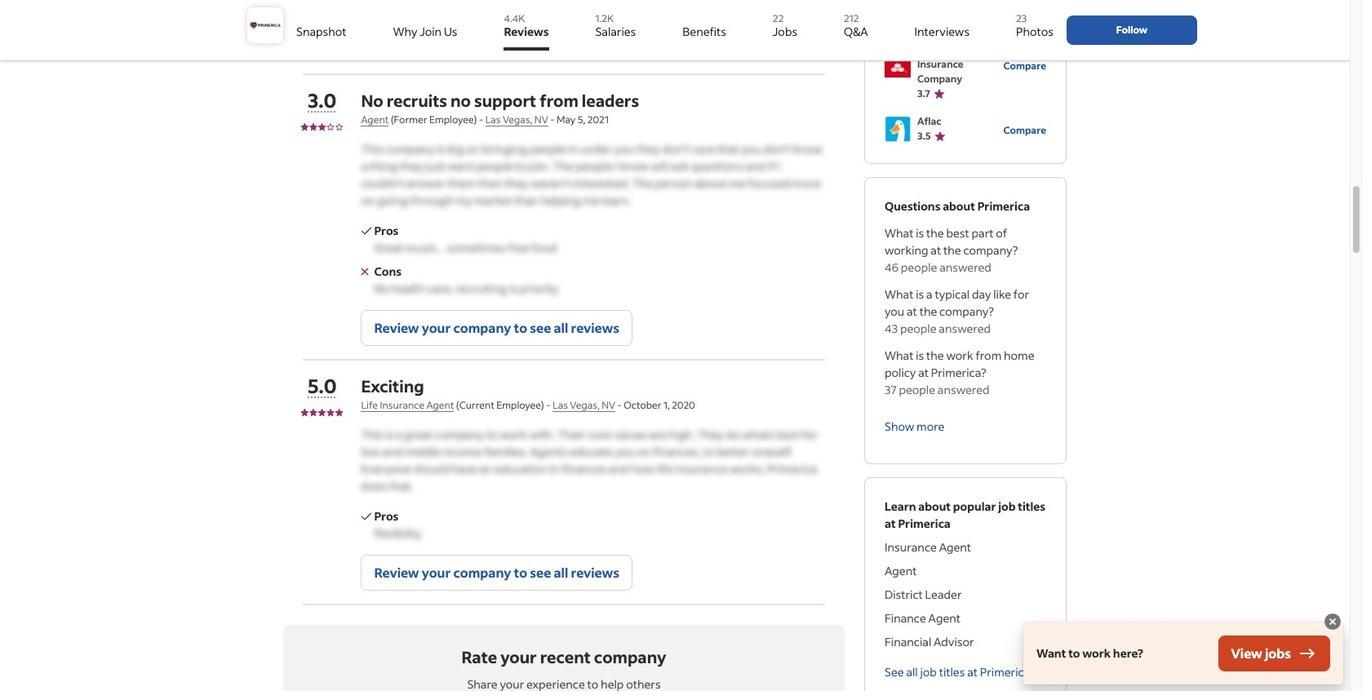 Task type: describe. For each thing, give the bounding box(es) containing it.
in inside this is a great company to work with. their core values are high. they do whats best for low and middle income families. agents educate you on finances, to better oneself. everyone should have an education in finances and how life insurance works, primerica does that.
[[550, 461, 560, 477]]

nv inside exciting life insurance agent (current employee) - las vegas, nv - october 1, 2020
[[602, 399, 616, 411]]

may
[[557, 113, 576, 126]]

see all job titles at primerica
[[885, 665, 1031, 680]]

your for 5.0
[[422, 564, 451, 581]]

212
[[844, 12, 859, 24]]

primerica down 'financial advisor' link
[[980, 665, 1031, 680]]

0 horizontal spatial and
[[382, 444, 403, 460]]

you right that
[[742, 141, 761, 157]]

22
[[773, 12, 784, 24]]

does
[[361, 478, 387, 494]]

their
[[558, 427, 585, 443]]

free
[[508, 240, 530, 256]]

212 q&a
[[844, 12, 868, 39]]

that
[[718, 141, 739, 157]]

3.7 out of 5 stars. element
[[918, 87, 1004, 101]]

what is the work from home policy at primerica? 37 people answered
[[885, 348, 1035, 398]]

life
[[657, 461, 673, 477]]

- left may
[[550, 113, 555, 126]]

at inside the what is a typical day like for you at the company? 43 people answered
[[907, 304, 918, 319]]

day
[[972, 287, 991, 302]]

1 vertical spatial agent link
[[885, 563, 1047, 580]]

reviews for 3.0
[[571, 319, 620, 336]]

- down no recruits no support from leaders link at the top of page
[[479, 113, 484, 126]]

2 vertical spatial all
[[907, 665, 918, 680]]

market
[[475, 193, 512, 208]]

for inside this is a great company to work with. their core values are high. they do whats best for low and middle income families. agents educate you on finances, to better oneself. everyone should have an education in finances and how life insurance works, primerica does that.
[[802, 427, 818, 443]]

financial
[[885, 634, 932, 650]]

job inside learn about popular job titles at primerica insurance agent agent district leader finance agent financial advisor
[[999, 499, 1016, 514]]

1 horizontal spatial know
[[794, 141, 823, 157]]

automobile
[[918, 43, 973, 56]]

is for what is a typical day like for you at the company? 43 people answered
[[916, 287, 924, 302]]

on inside this is a great company to work with. their core values are high. they do whats best for low and middle income families. agents educate you on finances, to better oneself. everyone should have an education in finances and how life insurance works, primerica does that.
[[637, 444, 651, 460]]

0 vertical spatial on
[[466, 141, 480, 157]]

big
[[448, 141, 464, 157]]

1 horizontal spatial and
[[609, 461, 630, 477]]

view jobs link
[[1219, 636, 1331, 672]]

what for what is a typical day like for you at the company? 43 people answered
[[885, 287, 914, 302]]

from for work
[[976, 348, 1002, 363]]

state farm mutual automobile insurance company
[[918, 29, 1004, 85]]

review
[[401, 14, 431, 26]]

answered inside the what is a typical day like for you at the company? 43 people answered
[[939, 321, 991, 336]]

they
[[698, 427, 724, 443]]

work inside this is a great company to work with. their core values are high. they do whats best for low and middle income families. agents educate you on finances, to better oneself. everyone should have an education in finances and how life insurance works, primerica does that.
[[500, 427, 527, 443]]

people down under
[[576, 158, 612, 174]]

rate
[[462, 647, 497, 668]]

exciting
[[361, 376, 424, 397]]

recruiting
[[455, 281, 507, 296]]

show
[[885, 418, 915, 434]]

people inside what is the best part of working at the company? 46 people answered
[[901, 260, 938, 275]]

all for 3.0
[[554, 319, 568, 336]]

will
[[651, 158, 669, 174]]

0 vertical spatial me
[[729, 176, 746, 191]]

a for what is a typical day like for you at the company? 43 people answered
[[927, 287, 933, 302]]

nv inside no recruits no support from leaders agent (former employee) - las vegas, nv - may 5, 2021
[[535, 113, 548, 126]]

helpful?
[[433, 14, 470, 26]]

above
[[695, 176, 727, 191]]

las inside exciting life insurance agent (current employee) - las vegas, nv - october 1, 2020
[[553, 399, 568, 411]]

finance agent link
[[885, 610, 1047, 627]]

titles inside learn about popular job titles at primerica insurance agent agent district leader finance agent financial advisor
[[1018, 499, 1046, 514]]

1.2k salaries
[[595, 12, 636, 39]]

vegas, inside no recruits no support from leaders agent (former employee) - las vegas, nv - may 5, 2021
[[503, 113, 533, 126]]

interviews
[[915, 24, 970, 39]]

agent up district
[[885, 563, 917, 579]]

going
[[377, 193, 408, 208]]

home
[[1004, 348, 1035, 363]]

about for learn
[[919, 499, 951, 514]]

them
[[448, 176, 476, 191]]

health
[[392, 281, 426, 296]]

mutual
[[971, 29, 1004, 41]]

primerica up of
[[978, 198, 1030, 214]]

aflac
[[918, 115, 942, 127]]

37
[[885, 382, 897, 398]]

works,
[[730, 461, 765, 477]]

in inside this company is big on bringing people in under you they don't care that you don't know a thing they just want people to join. the people i know will ask questions and if i couldn't answer them then they weren't interested. the person above me focused more on going through my market than helping me learn
[[569, 141, 578, 157]]

what for what is the best part of working at the company? 46 people answered
[[885, 225, 914, 241]]

this for 3.0
[[361, 141, 383, 157]]

income
[[443, 444, 482, 460]]

1 vertical spatial the
[[632, 176, 653, 191]]

leader
[[925, 587, 962, 603]]

ask
[[671, 158, 689, 174]]

join.
[[529, 158, 551, 174]]

weren't
[[531, 176, 571, 191]]

learn
[[885, 499, 917, 514]]

through
[[410, 193, 454, 208]]

23 photos
[[1016, 12, 1054, 39]]

district
[[885, 587, 923, 603]]

rate your recent company
[[462, 647, 667, 668]]

like
[[994, 287, 1012, 302]]

insurance agent link
[[885, 539, 1047, 556]]

this for 5.0
[[361, 427, 383, 443]]

a inside this company is big on bringing people in under you they don't care that you don't know a thing they just want people to join. the people i know will ask questions and if i couldn't answer them then they weren't interested. the person above me focused more on going through my market than helping me learn
[[361, 158, 367, 174]]

want to work here?
[[1037, 646, 1144, 661]]

review your company to see all reviews for 5.0
[[374, 564, 620, 581]]

photos
[[1016, 24, 1054, 39]]

you inside the what is a typical day like for you at the company? 43 people answered
[[885, 304, 905, 319]]

report button
[[700, 24, 765, 60]]

0 vertical spatial they
[[637, 141, 660, 157]]

0 vertical spatial the
[[553, 158, 573, 174]]

- left october
[[618, 399, 622, 411]]

core
[[588, 427, 611, 443]]

support
[[474, 90, 537, 111]]

work inside 'what is the work from home policy at primerica? 37 people answered'
[[947, 348, 974, 363]]

than
[[514, 193, 539, 208]]

(current
[[456, 399, 495, 411]]

people up join. on the top of page
[[530, 141, 566, 157]]

us
[[444, 24, 458, 39]]

pros for 3.0
[[374, 223, 399, 238]]

q&a
[[844, 24, 868, 39]]

employee) inside exciting life insurance agent (current employee) - las vegas, nv - october 1, 2020
[[497, 399, 544, 411]]

is for this is a great company to work with. their core values are high. they do whats best for low and middle income families. agents educate you on finances, to better oneself. everyone should have an education in finances and how life insurance works, primerica does that.
[[386, 427, 394, 443]]

thing
[[370, 158, 398, 174]]

0 horizontal spatial agent link
[[361, 113, 389, 127]]

all for 5.0
[[554, 564, 568, 581]]

couldn't
[[361, 176, 404, 191]]

flexibility
[[374, 526, 422, 541]]

review for 5.0
[[374, 564, 419, 581]]

company inside this company is big on bringing people in under you they don't care that you don't know a thing they just want people to join. the people i know will ask questions and if i couldn't answer them then they weren't interested. the person above me focused more on going through my market than helping me learn
[[386, 141, 435, 157]]

exciting link
[[361, 376, 424, 397]]

1 vertical spatial they
[[400, 158, 423, 174]]

review your company to see all reviews button for 5.0
[[361, 555, 633, 591]]

compare for state farm mutual automobile insurance company
[[1004, 59, 1047, 71]]

agent inside exciting life insurance agent (current employee) - las vegas, nv - october 1, 2020
[[427, 399, 454, 411]]

primerica?
[[931, 365, 987, 380]]

jobs
[[1265, 645, 1292, 662]]

2 don't from the left
[[764, 141, 791, 157]]

jobs
[[773, 24, 798, 39]]

company? inside the what is a typical day like for you at the company? 43 people answered
[[940, 304, 994, 319]]

compare for aflac
[[1004, 124, 1047, 136]]

pros for 5.0
[[374, 509, 399, 524]]

is inside this company is big on bringing people in under you they don't care that you don't know a thing they just want people to join. the people i know will ask questions and if i couldn't answer them then they weren't interested. the person above me focused more on going through my market than helping me learn
[[437, 141, 445, 157]]

- up with.
[[546, 399, 551, 411]]

state
[[918, 29, 943, 41]]

las vegas, nv link for 3.0
[[485, 113, 548, 127]]

the inside 'what is the work from home policy at primerica? 37 people answered'
[[927, 348, 944, 363]]

the up working
[[927, 225, 944, 241]]

that.
[[389, 478, 414, 494]]

how
[[632, 461, 655, 477]]

agent down the leader
[[929, 611, 961, 626]]

follow
[[1117, 24, 1148, 36]]

farm
[[944, 29, 969, 41]]

2 vertical spatial your
[[501, 647, 537, 668]]

view
[[1232, 645, 1263, 662]]

0 horizontal spatial on
[[361, 193, 375, 208]]

interviews link
[[915, 7, 970, 51]]

answer
[[407, 176, 445, 191]]



Task type: vqa. For each thing, say whether or not it's contained in the screenshot.
"and" inside company reviews are never attached to your job applications the reviews only include star ratings, review text, job title, location and review date * required
no



Task type: locate. For each thing, give the bounding box(es) containing it.
people inside 'what is the work from home policy at primerica? 37 people answered'
[[899, 382, 936, 398]]

0 vertical spatial from
[[540, 90, 579, 111]]

0 horizontal spatial titles
[[939, 665, 965, 680]]

is up policy
[[916, 348, 924, 363]]

primerica
[[978, 198, 1030, 214], [767, 461, 818, 477], [898, 516, 951, 531], [980, 665, 1031, 680]]

no left recruits
[[361, 90, 384, 111]]

2 horizontal spatial and
[[746, 158, 766, 174]]

from inside 'what is the work from home policy at primerica? 37 people answered'
[[976, 348, 1002, 363]]

0 horizontal spatial nv
[[535, 113, 548, 126]]

no inside no recruits no support from leaders agent (former employee) - las vegas, nv - may 5, 2021
[[361, 90, 384, 111]]

compare link
[[1004, 56, 1047, 73], [1004, 120, 1047, 138]]

0 vertical spatial and
[[746, 158, 766, 174]]

0 horizontal spatial vegas,
[[503, 113, 533, 126]]

3.5 out of 5 stars. element
[[918, 129, 1004, 144]]

2020
[[672, 399, 696, 411]]

0 vertical spatial company?
[[964, 242, 1018, 258]]

follow button
[[1067, 16, 1198, 45]]

1 don't from the left
[[663, 141, 690, 157]]

the down typical
[[920, 304, 937, 319]]

0 horizontal spatial more
[[793, 176, 821, 191]]

0 horizontal spatial in
[[550, 461, 560, 477]]

snapshot link
[[296, 7, 347, 51]]

you up 43
[[885, 304, 905, 319]]

0 vertical spatial las
[[485, 113, 501, 126]]

close image
[[1323, 612, 1343, 632]]

1 vertical spatial no
[[374, 281, 390, 296]]

answered
[[940, 260, 992, 275], [939, 321, 991, 336], [938, 382, 990, 398]]

at right working
[[931, 242, 941, 258]]

compare link down photos on the right of page
[[1004, 56, 1047, 73]]

23
[[1016, 12, 1027, 24]]

questions
[[691, 158, 743, 174]]

i right if at the top right of page
[[778, 158, 780, 174]]

las up their
[[553, 399, 568, 411]]

1 compare link from the top
[[1004, 56, 1047, 73]]

1 horizontal spatial in
[[569, 141, 578, 157]]

reviews
[[571, 319, 620, 336], [571, 564, 620, 581]]

is inside "pros great music... sometimes free food cons no health care, recruiting is priority"
[[509, 281, 517, 296]]

at inside learn about popular job titles at primerica insurance agent agent district leader finance agent financial advisor
[[885, 516, 896, 531]]

0 horizontal spatial don't
[[663, 141, 690, 157]]

1 vertical spatial know
[[620, 158, 649, 174]]

about inside learn about popular job titles at primerica insurance agent agent district leader finance agent financial advisor
[[919, 499, 951, 514]]

values
[[614, 427, 647, 443]]

2 vertical spatial and
[[609, 461, 630, 477]]

1 review from the top
[[374, 319, 419, 336]]

titles right popular in the bottom of the page
[[1018, 499, 1046, 514]]

1 horizontal spatial the
[[632, 176, 653, 191]]

reviews for 5.0
[[571, 564, 620, 581]]

2 vertical spatial they
[[505, 176, 528, 191]]

agent down popular in the bottom of the page
[[939, 540, 972, 555]]

1 see from the top
[[530, 319, 551, 336]]

1 what from the top
[[885, 225, 914, 241]]

0 vertical spatial know
[[794, 141, 823, 157]]

for inside the what is a typical day like for you at the company? 43 people answered
[[1014, 287, 1030, 302]]

on down couldn't on the left top
[[361, 193, 375, 208]]

answered up typical
[[940, 260, 992, 275]]

-
[[479, 113, 484, 126], [550, 113, 555, 126], [546, 399, 551, 411], [618, 399, 622, 411]]

1 vertical spatial job
[[920, 665, 937, 680]]

1 horizontal spatial titles
[[1018, 499, 1046, 514]]

they up than
[[505, 176, 528, 191]]

people inside the what is a typical day like for you at the company? 43 people answered
[[900, 321, 937, 336]]

this inside this is a great company to work with. their core values are high. they do whats best for low and middle income families. agents educate you on finances, to better oneself. everyone should have an education in finances and how life insurance works, primerica does that.
[[361, 427, 383, 443]]

0 vertical spatial review your company to see all reviews button
[[361, 310, 633, 346]]

0 horizontal spatial for
[[802, 427, 818, 443]]

don't
[[663, 141, 690, 157], [764, 141, 791, 157]]

what up working
[[885, 225, 914, 241]]

1 horizontal spatial i
[[778, 158, 780, 174]]

is inside what is the best part of working at the company? 46 people answered
[[916, 225, 924, 241]]

company? down typical
[[940, 304, 994, 319]]

job right popular in the bottom of the page
[[999, 499, 1016, 514]]

las vegas, nv link down support
[[485, 113, 548, 127]]

2 compare from the top
[[1004, 124, 1047, 136]]

agent link down insurance agent link
[[885, 563, 1047, 580]]

agents
[[530, 444, 568, 460]]

at inside see all job titles at primerica link
[[968, 665, 978, 680]]

las down no recruits no support from leaders link at the top of page
[[485, 113, 501, 126]]

0 vertical spatial what
[[885, 225, 914, 241]]

nv
[[535, 113, 548, 126], [602, 399, 616, 411]]

pros inside "pros great music... sometimes free food cons no health care, recruiting is priority"
[[374, 223, 399, 238]]

company
[[918, 73, 963, 85]]

2 this from the top
[[361, 427, 383, 443]]

is inside the what is a typical day like for you at the company? 43 people answered
[[916, 287, 924, 302]]

1 vertical spatial pros
[[374, 509, 399, 524]]

is for what is the work from home policy at primerica? 37 people answered
[[916, 348, 924, 363]]

vegas, up their
[[570, 399, 600, 411]]

46
[[885, 260, 899, 275]]

report
[[727, 36, 758, 48]]

no inside "pros great music... sometimes free food cons no health care, recruiting is priority"
[[374, 281, 390, 296]]

insurance up company
[[918, 58, 964, 70]]

from for support
[[540, 90, 579, 111]]

why join us
[[393, 24, 458, 39]]

recruits
[[387, 90, 447, 111]]

review your company to see all reviews for 3.0
[[374, 319, 620, 336]]

finance
[[885, 611, 926, 626]]

middle
[[405, 444, 441, 460]]

a left thing
[[361, 158, 367, 174]]

review for 3.0
[[374, 319, 419, 336]]

helping
[[541, 193, 581, 208]]

people down working
[[901, 260, 938, 275]]

0 vertical spatial compare link
[[1004, 56, 1047, 73]]

0 vertical spatial work
[[947, 348, 974, 363]]

in left under
[[569, 141, 578, 157]]

pros
[[374, 223, 399, 238], [374, 509, 399, 524]]

5.0 button
[[308, 373, 337, 398]]

district leader link
[[885, 586, 1047, 603]]

october
[[624, 399, 662, 411]]

2 compare link from the top
[[1004, 120, 1047, 138]]

1 vertical spatial review
[[374, 564, 419, 581]]

and left "how"
[[609, 461, 630, 477]]

job right see
[[920, 665, 937, 680]]

what inside 'what is the work from home policy at primerica? 37 people answered'
[[885, 348, 914, 363]]

a left the great
[[396, 427, 402, 443]]

this inside this company is big on bringing people in under you they don't care that you don't know a thing they just want people to join. the people i know will ask questions and if i couldn't answer them then they weren't interested. the person above me focused more on going through my market than helping me learn
[[361, 141, 383, 157]]

what is the best part of working at the company? 46 people answered
[[885, 225, 1018, 275]]

0 vertical spatial about
[[943, 198, 976, 214]]

pros up flexibility
[[374, 509, 399, 524]]

1 vertical spatial nv
[[602, 399, 616, 411]]

0 vertical spatial titles
[[1018, 499, 1046, 514]]

was this review helpful?
[[361, 14, 470, 26]]

company? inside what is the best part of working at the company? 46 people answered
[[964, 242, 1018, 258]]

employee) up with.
[[497, 399, 544, 411]]

2 review your company to see all reviews from the top
[[374, 564, 620, 581]]

i up interested.
[[614, 158, 617, 174]]

1 horizontal spatial job
[[999, 499, 1016, 514]]

review down health
[[374, 319, 419, 336]]

0 vertical spatial answered
[[940, 260, 992, 275]]

nv up the core
[[602, 399, 616, 411]]

a for this is a great company to work with. their core values are high. they do whats best for low and middle income families. agents educate you on finances, to better oneself. everyone should have an education in finances and how life insurance works, primerica does that.
[[396, 427, 402, 443]]

me down questions
[[729, 176, 746, 191]]

1 i from the left
[[614, 158, 617, 174]]

best inside this is a great company to work with. their core values are high. they do whats best for low and middle income families. agents educate you on finances, to better oneself. everyone should have an education in finances and how life insurance works, primerica does that.
[[777, 427, 800, 443]]

insurance inside exciting life insurance agent (current employee) - las vegas, nv - october 1, 2020
[[380, 399, 425, 411]]

agent inside no recruits no support from leaders agent (former employee) - las vegas, nv - may 5, 2021
[[361, 113, 389, 126]]

in
[[569, 141, 578, 157], [550, 461, 560, 477]]

0 horizontal spatial las
[[485, 113, 501, 126]]

work left here?
[[1083, 646, 1111, 661]]

0 horizontal spatial know
[[620, 158, 649, 174]]

know
[[794, 141, 823, 157], [620, 158, 649, 174]]

and inside this company is big on bringing people in under you they don't care that you don't know a thing they just want people to join. the people i know will ask questions and if i couldn't answer them then they weren't interested. the person above me focused more on going through my market than helping me learn
[[746, 158, 766, 174]]

want
[[1037, 646, 1067, 661]]

people up the then on the top of page
[[476, 158, 513, 174]]

you down values
[[615, 444, 635, 460]]

1 vertical spatial answered
[[939, 321, 991, 336]]

no
[[451, 90, 471, 111]]

0 horizontal spatial i
[[614, 158, 617, 174]]

me
[[729, 176, 746, 191], [583, 193, 600, 208]]

2 vertical spatial what
[[885, 348, 914, 363]]

and left if at the top right of page
[[746, 158, 766, 174]]

answered inside what is the best part of working at the company? 46 people answered
[[940, 260, 992, 275]]

1 vertical spatial your
[[422, 564, 451, 581]]

company
[[386, 141, 435, 157], [454, 319, 511, 336], [435, 427, 484, 443], [454, 564, 511, 581], [594, 647, 667, 668]]

in down agents
[[550, 461, 560, 477]]

if
[[768, 158, 775, 174]]

what for what is the work from home policy at primerica? 37 people answered
[[885, 348, 914, 363]]

0 vertical spatial employee)
[[429, 113, 477, 126]]

educate
[[570, 444, 613, 460]]

review your company to see all reviews button for 3.0
[[361, 310, 633, 346]]

3 what from the top
[[885, 348, 914, 363]]

0 horizontal spatial employee)
[[429, 113, 477, 126]]

on right the big
[[466, 141, 480, 157]]

1 horizontal spatial work
[[947, 348, 974, 363]]

0 vertical spatial for
[[1014, 287, 1030, 302]]

finances
[[562, 461, 607, 477]]

the inside the what is a typical day like for you at the company? 43 people answered
[[920, 304, 937, 319]]

best inside what is the best part of working at the company? 46 people answered
[[947, 225, 970, 241]]

for right 'like'
[[1014, 287, 1030, 302]]

pros up great at the top left of page
[[374, 223, 399, 238]]

agent left (former at the left of the page
[[361, 113, 389, 126]]

of
[[996, 225, 1008, 241]]

1 horizontal spatial vegas,
[[570, 399, 600, 411]]

a left typical
[[927, 287, 933, 302]]

3.0
[[308, 87, 337, 113]]

1 vertical spatial and
[[382, 444, 403, 460]]

2021
[[588, 113, 609, 126]]

work up families.
[[500, 427, 527, 443]]

0 vertical spatial las vegas, nv link
[[485, 113, 548, 127]]

1 review your company to see all reviews from the top
[[374, 319, 620, 336]]

vegas, inside exciting life insurance agent (current employee) - las vegas, nv - october 1, 2020
[[570, 399, 600, 411]]

your for 3.0
[[422, 319, 451, 336]]

1 vertical spatial company?
[[940, 304, 994, 319]]

best up oneself.
[[777, 427, 800, 443]]

1 vertical spatial las vegas, nv link
[[553, 399, 616, 412]]

2 review from the top
[[374, 564, 419, 581]]

should
[[413, 461, 449, 477]]

company inside this is a great company to work with. their core values are high. they do whats best for low and middle income families. agents educate you on finances, to better oneself. everyone should have an education in finances and how life insurance works, primerica does that.
[[435, 427, 484, 443]]

2 review your company to see all reviews button from the top
[[361, 555, 633, 591]]

finances,
[[654, 444, 701, 460]]

2 see from the top
[[530, 564, 551, 581]]

you right under
[[615, 141, 634, 157]]

best
[[947, 225, 970, 241], [777, 427, 800, 443]]

the up typical
[[944, 242, 961, 258]]

what is a typical day like for you at the company? 43 people answered
[[885, 287, 1030, 336]]

benefits
[[683, 24, 727, 39]]

insurance down learn
[[885, 540, 937, 555]]

0 vertical spatial more
[[793, 176, 821, 191]]

insurance
[[676, 461, 728, 477]]

best left the part
[[947, 225, 970, 241]]

at inside what is the best part of working at the company? 46 people answered
[[931, 242, 941, 258]]

1 horizontal spatial more
[[917, 418, 945, 434]]

1 vertical spatial from
[[976, 348, 1002, 363]]

they up will
[[637, 141, 660, 157]]

answered down typical
[[939, 321, 991, 336]]

popular
[[953, 499, 996, 514]]

at down 'financial advisor' link
[[968, 665, 978, 680]]

people down policy
[[899, 382, 936, 398]]

policy
[[885, 365, 916, 380]]

life
[[361, 399, 378, 411]]

1 vertical spatial see
[[530, 564, 551, 581]]

this up thing
[[361, 141, 383, 157]]

pros great music... sometimes free food cons no health care, recruiting is priority
[[374, 223, 559, 296]]

why join us link
[[393, 7, 458, 51]]

0 horizontal spatial a
[[361, 158, 367, 174]]

is inside 'what is the work from home policy at primerica? 37 people answered'
[[916, 348, 924, 363]]

0 vertical spatial review
[[374, 319, 419, 336]]

what up policy
[[885, 348, 914, 363]]

1 vertical spatial insurance
[[380, 399, 425, 411]]

0 vertical spatial pros
[[374, 223, 399, 238]]

questions
[[885, 198, 941, 214]]

1 review your company to see all reviews button from the top
[[361, 310, 633, 346]]

nv left may
[[535, 113, 548, 126]]

1 vertical spatial this
[[361, 427, 383, 443]]

2 horizontal spatial on
[[637, 444, 651, 460]]

don't up ask
[[663, 141, 690, 157]]

2 vertical spatial answered
[[938, 382, 990, 398]]

1 horizontal spatial nv
[[602, 399, 616, 411]]

agent left (current
[[427, 399, 454, 411]]

from inside no recruits no support from leaders agent (former employee) - las vegas, nv - may 5, 2021
[[540, 90, 579, 111]]

0 horizontal spatial me
[[583, 193, 600, 208]]

at right policy
[[919, 365, 929, 380]]

is left the big
[[437, 141, 445, 157]]

person
[[655, 176, 692, 191]]

at down working
[[907, 304, 918, 319]]

about for questions
[[943, 198, 976, 214]]

0 vertical spatial vegas,
[[503, 113, 533, 126]]

part
[[972, 225, 994, 241]]

and up the everyone
[[382, 444, 403, 460]]

0 vertical spatial a
[[361, 158, 367, 174]]

at
[[931, 242, 941, 258], [907, 304, 918, 319], [919, 365, 929, 380], [885, 516, 896, 531], [968, 665, 978, 680]]

is left typical
[[916, 287, 924, 302]]

1 vertical spatial more
[[917, 418, 945, 434]]

1 vertical spatial reviews
[[571, 564, 620, 581]]

insurance inside state farm mutual automobile insurance company
[[918, 58, 964, 70]]

recent
[[540, 647, 591, 668]]

1 horizontal spatial las vegas, nv link
[[553, 399, 616, 412]]

0 vertical spatial agent link
[[361, 113, 389, 127]]

0 horizontal spatial job
[[920, 665, 937, 680]]

1 vertical spatial best
[[777, 427, 800, 443]]

advisor
[[934, 634, 975, 650]]

1 horizontal spatial las
[[553, 399, 568, 411]]

2 vertical spatial work
[[1083, 646, 1111, 661]]

low
[[361, 444, 380, 460]]

employee) down 'no'
[[429, 113, 477, 126]]

2 vertical spatial on
[[637, 444, 651, 460]]

a
[[361, 158, 367, 174], [927, 287, 933, 302], [396, 427, 402, 443]]

high.
[[669, 427, 695, 443]]

1 reviews from the top
[[571, 319, 620, 336]]

primerica down learn
[[898, 516, 951, 531]]

your
[[422, 319, 451, 336], [422, 564, 451, 581], [501, 647, 537, 668]]

see for 5.0
[[530, 564, 551, 581]]

5,
[[578, 113, 586, 126]]

to inside this company is big on bringing people in under you they don't care that you don't know a thing they just want people to join. the people i know will ask questions and if i couldn't answer them then they weren't interested. the person above me focused more on going through my market than helping me learn
[[515, 158, 526, 174]]

me down interested.
[[583, 193, 600, 208]]

primerica down oneself.
[[767, 461, 818, 477]]

more inside this company is big on bringing people in under you they don't care that you don't know a thing they just want people to join. the people i know will ask questions and if i couldn't answer them then they weren't interested. the person above me focused more on going through my market than helping me learn
[[793, 176, 821, 191]]

0 horizontal spatial las vegas, nv link
[[485, 113, 548, 127]]

2 reviews from the top
[[571, 564, 620, 581]]

the up weren't
[[553, 158, 573, 174]]

on up "how"
[[637, 444, 651, 460]]

at inside 'what is the work from home policy at primerica? 37 people answered'
[[919, 365, 929, 380]]

more right focused
[[793, 176, 821, 191]]

more inside button
[[917, 418, 945, 434]]

0 horizontal spatial the
[[553, 158, 573, 174]]

a inside the what is a typical day like for you at the company? 43 people answered
[[927, 287, 933, 302]]

1 horizontal spatial don't
[[764, 141, 791, 157]]

1 horizontal spatial best
[[947, 225, 970, 241]]

employee) inside no recruits no support from leaders agent (former employee) - las vegas, nv - may 5, 2021
[[429, 113, 477, 126]]

answered down primerica?
[[938, 382, 990, 398]]

employee)
[[429, 113, 477, 126], [497, 399, 544, 411]]

you inside this is a great company to work with. their core values are high. they do whats best for low and middle income families. agents educate you on finances, to better oneself. everyone should have an education in finances and how life insurance works, primerica does that.
[[615, 444, 635, 460]]

1 compare from the top
[[1004, 59, 1047, 71]]

here?
[[1113, 646, 1144, 661]]

see for 3.0
[[530, 319, 551, 336]]

is left priority
[[509, 281, 517, 296]]

1 pros from the top
[[374, 223, 399, 238]]

1 this from the top
[[361, 141, 383, 157]]

compare down photos on the right of page
[[1004, 59, 1047, 71]]

a inside this is a great company to work with. their core values are high. they do whats best for low and middle income families. agents educate you on finances, to better oneself. everyone should have an education in finances and how life insurance works, primerica does that.
[[396, 427, 402, 443]]

1 vertical spatial compare
[[1004, 124, 1047, 136]]

compare link for aflac
[[1004, 120, 1047, 138]]

pros flexibility
[[374, 509, 422, 541]]

compare link down 3.7 out of 5 stars. element
[[1004, 120, 1047, 138]]

pros inside pros flexibility
[[374, 509, 399, 524]]

insurance inside learn about popular job titles at primerica insurance agent agent district leader finance agent financial advisor
[[885, 540, 937, 555]]

1 vertical spatial review your company to see all reviews
[[374, 564, 620, 581]]

0 horizontal spatial they
[[400, 158, 423, 174]]

you
[[615, 141, 634, 157], [742, 141, 761, 157], [885, 304, 905, 319], [615, 444, 635, 460]]

work up primerica?
[[947, 348, 974, 363]]

is for what is the best part of working at the company? 46 people answered
[[916, 225, 924, 241]]

3.5
[[918, 130, 931, 142]]

don't up if at the top right of page
[[764, 141, 791, 157]]

primerica inside learn about popular job titles at primerica insurance agent agent district leader finance agent financial advisor
[[898, 516, 951, 531]]

what inside what is the best part of working at the company? 46 people answered
[[885, 225, 914, 241]]

2 vertical spatial a
[[396, 427, 402, 443]]

0 vertical spatial no
[[361, 90, 384, 111]]

families.
[[485, 444, 528, 460]]

this
[[382, 14, 399, 26]]

2 horizontal spatial work
[[1083, 646, 1111, 661]]

is inside this is a great company to work with. their core values are high. they do whats best for low and middle income families. agents educate you on finances, to better oneself. everyone should have an education in finances and how life insurance works, primerica does that.
[[386, 427, 394, 443]]

the down will
[[632, 176, 653, 191]]

compare down 3.7 out of 5 stars. element
[[1004, 124, 1047, 136]]

do
[[726, 427, 740, 443]]

vegas, down support
[[503, 113, 533, 126]]

insurance down exciting
[[380, 399, 425, 411]]

then
[[478, 176, 503, 191]]

43
[[885, 321, 898, 336]]

2 i from the left
[[778, 158, 780, 174]]

show more
[[885, 418, 945, 434]]

0 horizontal spatial work
[[500, 427, 527, 443]]

what inside the what is a typical day like for you at the company? 43 people answered
[[885, 287, 914, 302]]

2 what from the top
[[885, 287, 914, 302]]

compare link for state farm mutual automobile insurance company
[[1004, 56, 1047, 73]]

questions about primerica
[[885, 198, 1030, 214]]

they up answer
[[400, 158, 423, 174]]

1 vertical spatial about
[[919, 499, 951, 514]]

0 vertical spatial all
[[554, 319, 568, 336]]

primerica inside this is a great company to work with. their core values are high. they do whats best for low and middle income families. agents educate you on finances, to better oneself. everyone should have an education in finances and how life insurance works, primerica does that.
[[767, 461, 818, 477]]

more right 'show'
[[917, 418, 945, 434]]

oneself.
[[752, 444, 793, 460]]

2 horizontal spatial they
[[637, 141, 660, 157]]

1 vertical spatial me
[[583, 193, 600, 208]]

is left the great
[[386, 427, 394, 443]]

las inside no recruits no support from leaders agent (former employee) - las vegas, nv - may 5, 2021
[[485, 113, 501, 126]]

0 vertical spatial nv
[[535, 113, 548, 126]]

1 vertical spatial for
[[802, 427, 818, 443]]

las vegas, nv link for 5.0
[[553, 399, 616, 412]]

0 vertical spatial your
[[422, 319, 451, 336]]

about up the part
[[943, 198, 976, 214]]

agent
[[361, 113, 389, 126], [427, 399, 454, 411], [939, 540, 972, 555], [885, 563, 917, 579], [929, 611, 961, 626]]

0 vertical spatial reviews
[[571, 319, 620, 336]]

typical
[[935, 287, 970, 302]]

know left will
[[620, 158, 649, 174]]

the up primerica?
[[927, 348, 944, 363]]

from left the "home"
[[976, 348, 1002, 363]]

titles
[[1018, 499, 1046, 514], [939, 665, 965, 680]]

answered inside 'what is the work from home policy at primerica? 37 people answered'
[[938, 382, 990, 398]]

2 pros from the top
[[374, 509, 399, 524]]

bringing
[[483, 141, 528, 157]]

about right learn
[[919, 499, 951, 514]]

at down learn
[[885, 516, 896, 531]]

is up working
[[916, 225, 924, 241]]

music...
[[406, 240, 445, 256]]



